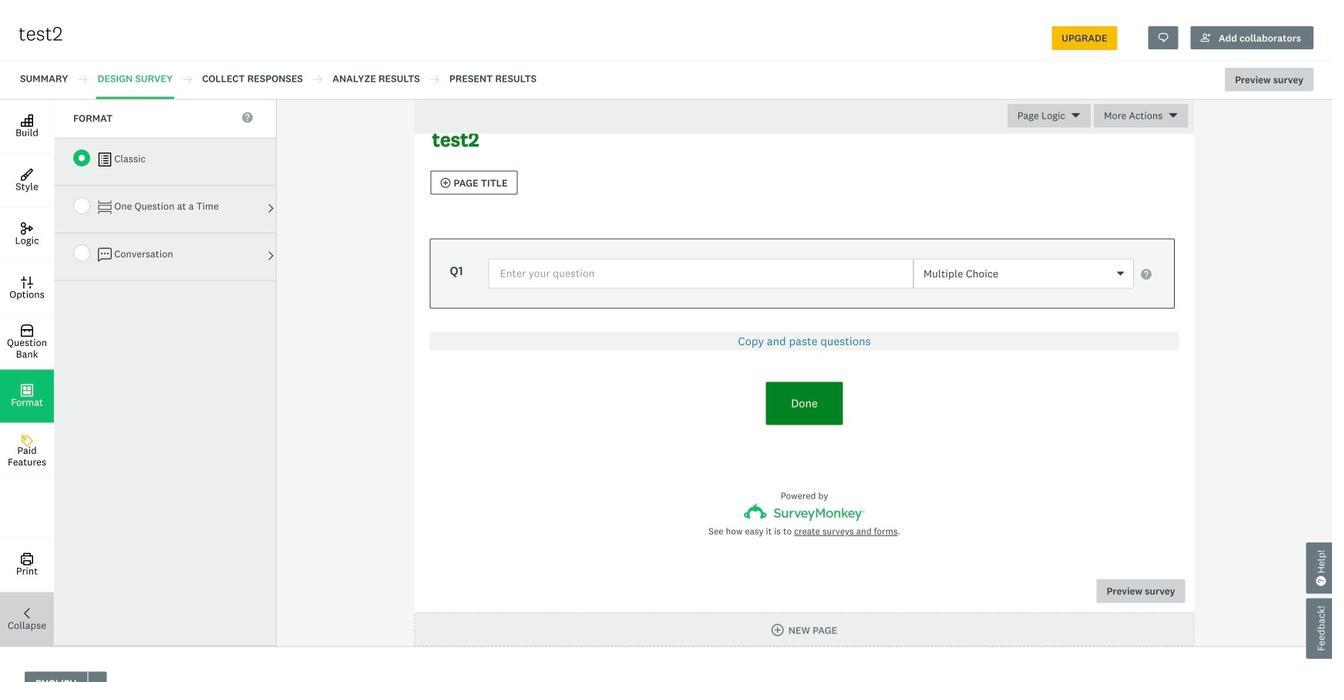 Task type: vqa. For each thing, say whether or not it's contained in the screenshot.
1st Brand logo from the top of the page
no



Task type: describe. For each thing, give the bounding box(es) containing it.
surveymonkey image
[[744, 504, 865, 521]]



